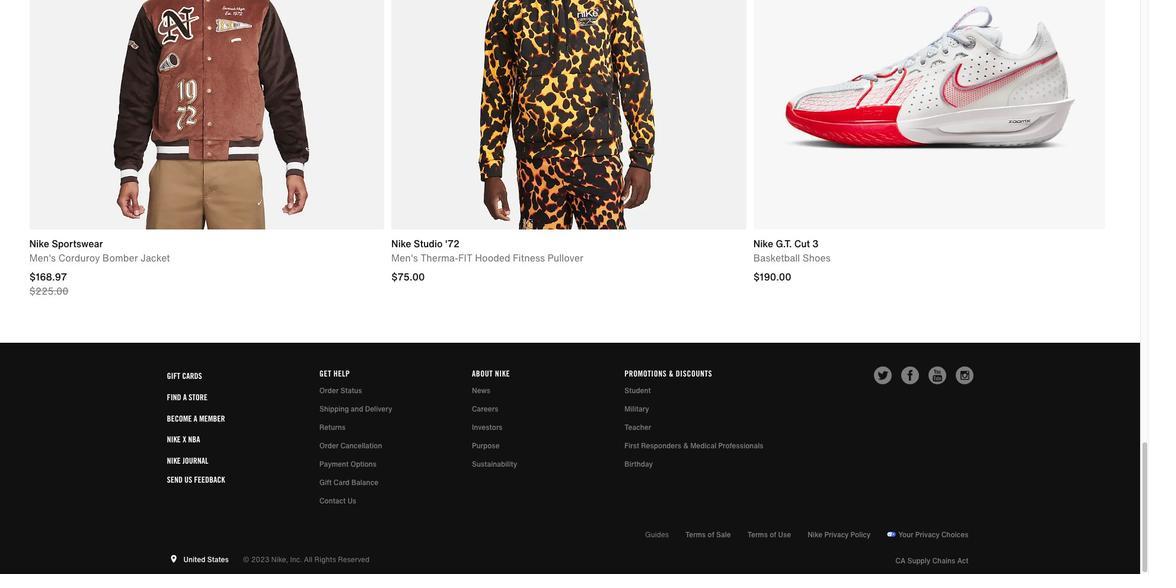 Task type: locate. For each thing, give the bounding box(es) containing it.
& left discounts at the bottom of page
[[669, 369, 674, 379]]

nike g.t. cut 3 basketball shoes $190.00
[[754, 237, 831, 284]]

first responders & medical professionals link
[[625, 441, 764, 451]]

1 vertical spatial a
[[194, 414, 197, 423]]

men's up $168.97
[[29, 251, 56, 265]]

supply
[[908, 556, 931, 566]]

nike left the "g.t."
[[754, 237, 774, 251]]

1 vertical spatial nike
[[167, 456, 181, 466]]

gift card balance link
[[320, 478, 379, 488]]

x
[[183, 435, 186, 445]]

returns
[[320, 423, 346, 433]]

of
[[708, 530, 715, 540], [770, 530, 777, 540]]

your
[[899, 530, 914, 540]]

0 horizontal spatial of
[[708, 530, 715, 540]]

chains
[[933, 556, 956, 566]]

order for order status
[[320, 386, 339, 396]]

1 horizontal spatial terms
[[748, 530, 768, 540]]

nike
[[167, 435, 181, 445], [167, 456, 181, 466]]

nike up send
[[167, 456, 181, 466]]

united states link
[[168, 555, 234, 565]]

card
[[334, 478, 350, 488]]

a right become
[[194, 414, 197, 423]]

&
[[669, 369, 674, 379], [683, 441, 689, 451]]

feedback
[[194, 475, 225, 484]]

2 privacy from the left
[[916, 530, 940, 540]]

nike
[[29, 237, 49, 251], [392, 237, 411, 251], [754, 237, 774, 251], [495, 369, 510, 379], [808, 530, 823, 540]]

nike right about
[[495, 369, 510, 379]]

2 terms from the left
[[748, 530, 768, 540]]

0 vertical spatial nike
[[167, 435, 181, 445]]

nike inside the nike g.t. cut 3 basketball shoes $190.00
[[754, 237, 774, 251]]

1 horizontal spatial of
[[770, 530, 777, 540]]

help
[[334, 369, 350, 379]]

your privacy choices image
[[888, 529, 897, 538]]

order down get
[[320, 386, 339, 396]]

order status link
[[320, 386, 362, 396]]

guides
[[645, 530, 669, 540]]

therma-
[[421, 251, 459, 265]]

a right 'find'
[[183, 393, 187, 402]]

& left medical
[[683, 441, 689, 451]]

us
[[185, 475, 192, 484]]

a for find
[[183, 393, 187, 402]]

terms left use
[[748, 530, 768, 540]]

2 men's from the left
[[392, 251, 418, 265]]

us
[[348, 496, 356, 506]]

nike inside nike sportswear men's corduroy bomber jacket $168.97 $225.00
[[29, 237, 49, 251]]

terms left sale
[[686, 530, 706, 540]]

1 nike from the top
[[167, 435, 181, 445]]

0 horizontal spatial terms
[[686, 530, 706, 540]]

2 of from the left
[[770, 530, 777, 540]]

1 vertical spatial order
[[320, 441, 339, 451]]

contact us
[[320, 496, 356, 506]]

nike up $168.97
[[29, 237, 49, 251]]

contact us link
[[320, 496, 356, 506]]

first responders & medical professionals
[[625, 441, 764, 451]]

rights
[[315, 555, 336, 565]]

1 horizontal spatial men's
[[392, 251, 418, 265]]

gift
[[320, 478, 332, 488]]

your privacy choices link
[[883, 522, 974, 548]]

status
[[341, 386, 362, 396]]

all
[[304, 555, 313, 565]]

teacher
[[625, 423, 652, 433]]

men's inside nike sportswear men's corduroy bomber jacket $168.97 $225.00
[[29, 251, 56, 265]]

0 vertical spatial a
[[183, 393, 187, 402]]

jacket
[[141, 251, 170, 265]]

nike right use
[[808, 530, 823, 540]]

nike for nike x nba
[[167, 435, 181, 445]]

menu bar
[[202, 0, 939, 2]]

of left use
[[770, 530, 777, 540]]

1 men's from the left
[[29, 251, 56, 265]]

of inside the terms of use link
[[770, 530, 777, 540]]

privacy for nike
[[825, 530, 849, 540]]

nike inside nike studio '72 men's therma-fit hooded fitness pullover $75.00
[[392, 237, 411, 251]]

1 vertical spatial &
[[683, 441, 689, 451]]

nike sportswear men's corduroy bomber jacket $168.97 $225.00
[[29, 237, 170, 299]]

men's therma-fit hooded fitness pullover image
[[392, 0, 747, 230]]

cancellation
[[341, 441, 382, 451]]

nike for nike studio '72
[[392, 237, 411, 251]]

0 horizontal spatial a
[[183, 393, 187, 402]]

nike privacy policy
[[808, 530, 871, 540]]

gift cards link
[[167, 372, 202, 381]]

0 vertical spatial order
[[320, 386, 339, 396]]

0 vertical spatial &
[[669, 369, 674, 379]]

shoes
[[803, 251, 831, 265]]

guides button
[[641, 522, 674, 548]]

nike left studio
[[392, 237, 411, 251]]

act
[[958, 556, 969, 566]]

men's corduroy bomber jacket image
[[29, 0, 384, 230]]

0 horizontal spatial privacy
[[825, 530, 849, 540]]

shipping and delivery link
[[320, 404, 392, 414]]

of left sale
[[708, 530, 715, 540]]

1 order from the top
[[320, 386, 339, 396]]

$190.00
[[754, 270, 792, 284]]

2 nike from the top
[[167, 456, 181, 466]]

of for sale
[[708, 530, 715, 540]]

shipping
[[320, 404, 349, 414]]

instagram image
[[956, 367, 974, 385]]

privacy right your
[[916, 530, 940, 540]]

order
[[320, 386, 339, 396], [320, 441, 339, 451]]

about
[[472, 369, 493, 379]]

1 horizontal spatial privacy
[[916, 530, 940, 540]]

of for use
[[770, 530, 777, 540]]

pullover
[[548, 251, 584, 265]]

student link
[[625, 386, 651, 396]]

order down returns link
[[320, 441, 339, 451]]

2023
[[251, 555, 270, 565]]

cut
[[795, 237, 810, 251]]

states
[[207, 555, 229, 565]]

purpose
[[472, 441, 500, 451]]

nike for nike g.t. cut 3
[[754, 237, 774, 251]]

nike inside nike privacy policy link
[[808, 530, 823, 540]]

returns link
[[320, 423, 346, 433]]

nike journal
[[167, 456, 209, 466]]

get help
[[320, 369, 350, 379]]

payment
[[320, 459, 349, 469]]

men's up $75.00
[[392, 251, 418, 265]]

send
[[167, 475, 183, 484]]

men's
[[29, 251, 56, 265], [392, 251, 418, 265]]

balance
[[352, 478, 379, 488]]

1 horizontal spatial &
[[683, 441, 689, 451]]

news
[[472, 386, 491, 396]]

1 terms from the left
[[686, 530, 706, 540]]

1 horizontal spatial a
[[194, 414, 197, 423]]

ca supply chains act
[[896, 556, 969, 566]]

nba
[[188, 435, 200, 445]]

privacy
[[825, 530, 849, 540], [916, 530, 940, 540]]

nike for nike sportswear
[[29, 237, 49, 251]]

0 horizontal spatial &
[[669, 369, 674, 379]]

nike for nike journal
[[167, 456, 181, 466]]

nike privacy policy link
[[803, 522, 876, 548]]

sale
[[717, 530, 731, 540]]

nike left x
[[167, 435, 181, 445]]

1 of from the left
[[708, 530, 715, 540]]

first
[[625, 441, 640, 451]]

a for become
[[194, 414, 197, 423]]

$225.00
[[29, 284, 68, 299]]

privacy left policy
[[825, 530, 849, 540]]

of inside terms of sale link
[[708, 530, 715, 540]]

1 privacy from the left
[[825, 530, 849, 540]]

2 order from the top
[[320, 441, 339, 451]]

0 horizontal spatial men's
[[29, 251, 56, 265]]

$168.97
[[29, 270, 67, 284]]



Task type: vqa. For each thing, say whether or not it's contained in the screenshot.
the Invincible
no



Task type: describe. For each thing, give the bounding box(es) containing it.
medical
[[691, 441, 717, 451]]

promotions & discounts
[[625, 369, 713, 379]]

teacher link
[[625, 423, 652, 433]]

investors link
[[472, 423, 503, 433]]

nike x nba link
[[167, 435, 200, 445]]

facebook image
[[901, 367, 919, 385]]

contact
[[320, 496, 346, 506]]

payment options
[[320, 459, 377, 469]]

united
[[184, 555, 205, 565]]

order cancellation
[[320, 441, 382, 451]]

careers
[[472, 404, 499, 414]]

$75.00
[[392, 270, 425, 284]]

professionals
[[719, 441, 764, 451]]

basketball
[[754, 251, 800, 265]]

nike x nba
[[167, 435, 200, 445]]

men's inside nike studio '72 men's therma-fit hooded fitness pullover $75.00
[[392, 251, 418, 265]]

gift
[[167, 372, 180, 381]]

find
[[167, 393, 181, 402]]

member
[[199, 414, 225, 423]]

store
[[189, 393, 208, 402]]

terms for terms of sale
[[686, 530, 706, 540]]

send us feedback button
[[167, 473, 225, 487]]

gift card balance
[[320, 478, 379, 488]]

youtube image
[[929, 367, 946, 385]]

delivery
[[365, 404, 392, 414]]

find a store
[[167, 393, 208, 402]]

'72
[[445, 237, 460, 251]]

basketball shoes image
[[754, 0, 1109, 230]]

responders
[[641, 441, 682, 451]]

sustainability
[[472, 459, 517, 469]]

ca
[[896, 556, 906, 566]]

nike,
[[271, 555, 288, 565]]

become a member link
[[167, 414, 225, 423]]

student
[[625, 386, 651, 396]]

inc.
[[290, 555, 302, 565]]

policy
[[851, 530, 871, 540]]

birthday
[[625, 459, 653, 469]]

nike journal link
[[167, 456, 209, 466]]

careers link
[[472, 404, 499, 414]]

order status
[[320, 386, 362, 396]]

terms for terms of use
[[748, 530, 768, 540]]

birthday link
[[625, 459, 653, 469]]

news link
[[472, 386, 491, 396]]

become
[[167, 414, 192, 423]]

order for order cancellation
[[320, 441, 339, 451]]

gift cards
[[167, 372, 202, 381]]

about nike link
[[472, 369, 510, 379]]

choices
[[942, 530, 969, 540]]

promotions
[[625, 369, 667, 379]]

military link
[[625, 404, 649, 414]]

options
[[351, 459, 377, 469]]

reserved
[[338, 555, 370, 565]]

journal
[[183, 456, 209, 466]]

ca supply chains act link
[[891, 548, 974, 574]]

get
[[320, 369, 332, 379]]

promotions & discounts link
[[625, 369, 713, 379]]

find a store link
[[167, 393, 208, 402]]

hooded
[[475, 251, 511, 265]]

twitter image
[[874, 367, 892, 385]]

get help link
[[320, 369, 350, 379]]

cards
[[182, 372, 202, 381]]

united states
[[184, 555, 229, 565]]

studio
[[414, 237, 443, 251]]

investors
[[472, 423, 503, 433]]

military
[[625, 404, 649, 414]]

terms of sale link
[[681, 522, 736, 548]]

about nike
[[472, 369, 510, 379]]

become a member
[[167, 414, 225, 423]]

send us feedback
[[167, 475, 225, 484]]

© 2023 nike, inc. all rights reserved
[[243, 555, 370, 565]]

fit
[[459, 251, 473, 265]]

payment options link
[[320, 459, 377, 469]]

terms of use link
[[743, 522, 796, 548]]

©
[[243, 555, 249, 565]]

privacy for your
[[916, 530, 940, 540]]

terms of use
[[748, 530, 791, 540]]

bomber
[[103, 251, 138, 265]]



